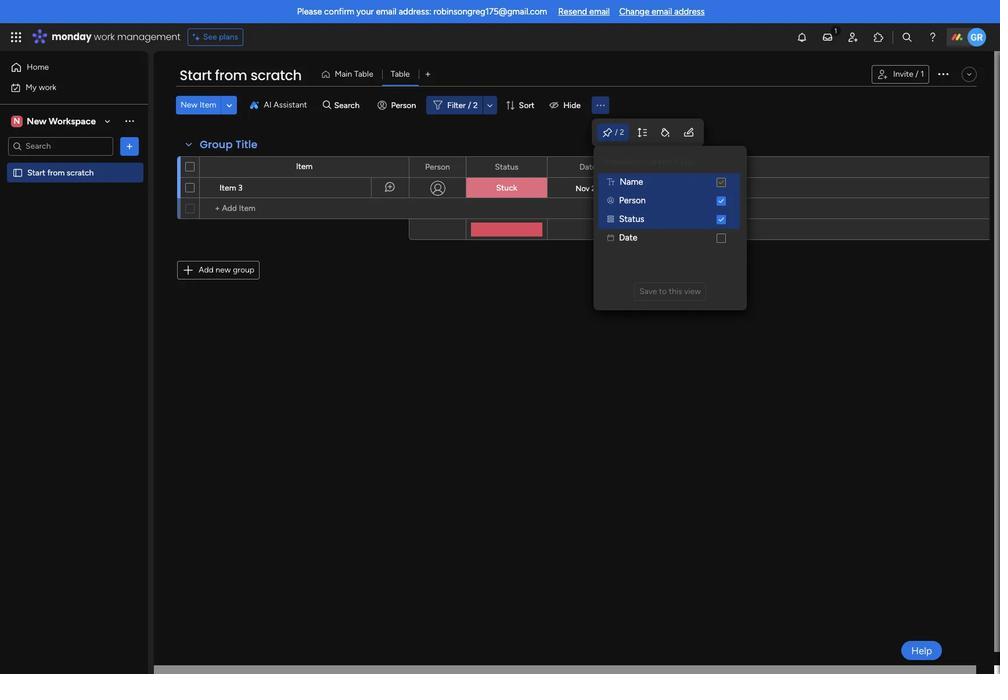 Task type: vqa. For each thing, say whether or not it's contained in the screenshot.
Priority to the top
no



Task type: describe. For each thing, give the bounding box(es) containing it.
item for item 3
[[220, 183, 236, 193]]

resend email link
[[559, 6, 610, 17]]

/ for 1
[[916, 69, 919, 79]]

new item
[[181, 100, 216, 110]]

public board image
[[12, 167, 23, 178]]

Group Title field
[[197, 137, 261, 152]]

help button
[[902, 641, 943, 660]]

stuck
[[497, 183, 518, 193]]

home button
[[7, 58, 125, 77]]

save to this view
[[640, 286, 701, 296]]

ai
[[264, 100, 272, 110]]

new item button
[[176, 96, 221, 114]]

workspace image
[[11, 115, 23, 128]]

scratch inside list box
[[67, 168, 94, 178]]

Start from scratch field
[[177, 66, 305, 85]]

help image
[[927, 31, 939, 43]]

plans
[[219, 32, 238, 42]]

group
[[200, 137, 233, 152]]

expand board header image
[[965, 70, 975, 79]]

assistant
[[274, 100, 307, 110]]

sort
[[519, 100, 535, 110]]

invite / 1
[[894, 69, 925, 79]]

save to this view button
[[635, 282, 707, 301]]

ai logo image
[[250, 101, 259, 110]]

to inside button
[[660, 286, 667, 296]]

scratch inside field
[[251, 66, 302, 85]]

Search field
[[332, 97, 366, 113]]

group
[[233, 265, 255, 275]]

main
[[335, 69, 352, 79]]

group title
[[200, 137, 258, 152]]

choose
[[603, 156, 633, 167]]

main table button
[[317, 65, 382, 84]]

table button
[[382, 65, 419, 84]]

person button
[[373, 96, 423, 114]]

3
[[238, 183, 243, 193]]

address
[[675, 6, 705, 17]]

see plans
[[203, 32, 238, 42]]

1 horizontal spatial to
[[671, 156, 679, 167]]

1
[[921, 69, 925, 79]]

nov
[[576, 184, 590, 193]]

work for my
[[39, 82, 56, 92]]

columns
[[635, 156, 669, 167]]

date inside "field"
[[580, 162, 597, 172]]

Search in workspace field
[[24, 139, 97, 153]]

apps image
[[873, 31, 885, 43]]

invite
[[894, 69, 914, 79]]

search everything image
[[902, 31, 914, 43]]

v2 status outline image
[[608, 216, 614, 223]]

help
[[912, 645, 933, 656]]

view
[[685, 286, 701, 296]]

main table
[[335, 69, 374, 79]]

hide button
[[545, 96, 588, 114]]

Person field
[[423, 161, 453, 173]]

status inside field
[[495, 162, 519, 172]]

hide
[[564, 100, 581, 110]]

add new group
[[199, 265, 255, 275]]

your
[[357, 6, 374, 17]]

/ 2 button
[[598, 124, 629, 141]]

1 vertical spatial date
[[619, 233, 638, 243]]

change email address
[[620, 6, 705, 17]]

choose columns to pin
[[603, 156, 693, 167]]

sort button
[[501, 96, 542, 114]]

workspace options image
[[124, 115, 135, 127]]

add view image
[[426, 70, 431, 79]]

options image
[[124, 140, 135, 152]]

new
[[216, 265, 231, 275]]

greg robinson image
[[968, 28, 987, 46]]

my work button
[[7, 78, 125, 97]]

new for new item
[[181, 100, 198, 110]]

select product image
[[10, 31, 22, 43]]

item inside new item button
[[200, 100, 216, 110]]

confirm
[[324, 6, 355, 17]]

name
[[620, 177, 644, 187]]

workspace
[[49, 115, 96, 126]]

see plans button
[[188, 28, 244, 46]]

person inside popup button
[[391, 100, 416, 110]]

menu image
[[595, 100, 606, 111]]



Task type: locate. For each thing, give the bounding box(es) containing it.
new workspace
[[27, 115, 96, 126]]

1 horizontal spatial person
[[425, 162, 450, 172]]

0 horizontal spatial item
[[200, 100, 216, 110]]

0 vertical spatial new
[[181, 100, 198, 110]]

start up new item
[[180, 66, 212, 85]]

2 up choose
[[620, 128, 625, 137]]

2 vertical spatial item
[[220, 183, 236, 193]]

item
[[200, 100, 216, 110], [296, 162, 313, 171], [220, 183, 236, 193]]

angle down image
[[227, 101, 232, 110]]

Status field
[[492, 161, 522, 173]]

work right my
[[39, 82, 56, 92]]

0 horizontal spatial date
[[580, 162, 597, 172]]

0 horizontal spatial start
[[27, 168, 45, 178]]

Date field
[[577, 161, 600, 173]]

from down search in workspace field
[[47, 168, 65, 178]]

change email address link
[[620, 6, 705, 17]]

start from scratch list box
[[0, 160, 148, 339]]

1 horizontal spatial status
[[619, 214, 645, 224]]

new right the n on the top left of the page
[[27, 115, 46, 126]]

from inside start from scratch field
[[215, 66, 247, 85]]

1 horizontal spatial item
[[220, 183, 236, 193]]

0 horizontal spatial 2
[[473, 100, 478, 110]]

person
[[391, 100, 416, 110], [425, 162, 450, 172], [620, 195, 646, 206]]

add
[[199, 265, 214, 275]]

1 table from the left
[[354, 69, 374, 79]]

0 horizontal spatial table
[[354, 69, 374, 79]]

person inside field
[[425, 162, 450, 172]]

0 horizontal spatial person
[[391, 100, 416, 110]]

ai assistant button
[[245, 96, 312, 114]]

workspace selection element
[[11, 114, 98, 128]]

resend
[[559, 6, 588, 17]]

email right change
[[652, 6, 673, 17]]

new inside workspace selection element
[[27, 115, 46, 126]]

0 horizontal spatial status
[[495, 162, 519, 172]]

+ Add Item text field
[[206, 202, 404, 216]]

28
[[592, 184, 601, 193]]

status right v2 status outline image
[[619, 214, 645, 224]]

home
[[27, 62, 49, 72]]

2 horizontal spatial item
[[296, 162, 313, 171]]

0 vertical spatial to
[[671, 156, 679, 167]]

/ right filter
[[468, 100, 471, 110]]

1 vertical spatial to
[[660, 286, 667, 296]]

1 horizontal spatial start
[[180, 66, 212, 85]]

date right v2 calendar view small outline image
[[619, 233, 638, 243]]

v2 calendar view small outline image
[[608, 235, 614, 241]]

/ for 2
[[468, 100, 471, 110]]

work inside button
[[39, 82, 56, 92]]

0 vertical spatial date
[[580, 162, 597, 172]]

please
[[297, 6, 322, 17]]

dapulse text column image
[[608, 179, 615, 185]]

new inside button
[[181, 100, 198, 110]]

email right your
[[376, 6, 397, 17]]

table left add view icon
[[391, 69, 410, 79]]

0 horizontal spatial new
[[27, 115, 46, 126]]

this
[[669, 286, 683, 296]]

work right "monday"
[[94, 30, 115, 44]]

scratch down search in workspace field
[[67, 168, 94, 178]]

0 horizontal spatial scratch
[[67, 168, 94, 178]]

pin
[[681, 156, 693, 167]]

0 vertical spatial work
[[94, 30, 115, 44]]

1 horizontal spatial 2
[[620, 128, 625, 137]]

1 vertical spatial person
[[425, 162, 450, 172]]

/ left 1
[[916, 69, 919, 79]]

notifications image
[[797, 31, 808, 43]]

option
[[0, 162, 148, 164]]

0 vertical spatial /
[[916, 69, 919, 79]]

item 3
[[220, 183, 243, 193]]

2 email from the left
[[590, 6, 610, 17]]

1 vertical spatial start
[[27, 168, 45, 178]]

0 vertical spatial person
[[391, 100, 416, 110]]

inbox image
[[822, 31, 834, 43]]

1 horizontal spatial from
[[215, 66, 247, 85]]

1 horizontal spatial scratch
[[251, 66, 302, 85]]

start right public board image
[[27, 168, 45, 178]]

1 vertical spatial new
[[27, 115, 46, 126]]

start
[[180, 66, 212, 85], [27, 168, 45, 178]]

table right main
[[354, 69, 374, 79]]

1 vertical spatial /
[[468, 100, 471, 110]]

filter
[[448, 100, 466, 110]]

email for change email address
[[652, 6, 673, 17]]

0 horizontal spatial from
[[47, 168, 65, 178]]

to left 'pin'
[[671, 156, 679, 167]]

0 vertical spatial item
[[200, 100, 216, 110]]

start inside list box
[[27, 168, 45, 178]]

arrow down image
[[483, 98, 497, 112]]

date
[[580, 162, 597, 172], [619, 233, 638, 243]]

to
[[671, 156, 679, 167], [660, 286, 667, 296]]

add new group button
[[177, 261, 260, 280]]

1 image
[[831, 24, 841, 37]]

3 email from the left
[[652, 6, 673, 17]]

scratch up ai assistant button
[[251, 66, 302, 85]]

from up angle down icon
[[215, 66, 247, 85]]

robinsongreg175@gmail.com
[[434, 6, 548, 17]]

/
[[916, 69, 919, 79], [468, 100, 471, 110], [615, 128, 618, 137]]

management
[[117, 30, 181, 44]]

0 horizontal spatial work
[[39, 82, 56, 92]]

from
[[215, 66, 247, 85], [47, 168, 65, 178]]

my
[[26, 82, 37, 92]]

to left this
[[660, 286, 667, 296]]

date up nov 28
[[580, 162, 597, 172]]

email
[[376, 6, 397, 17], [590, 6, 610, 17], [652, 6, 673, 17]]

2 table from the left
[[391, 69, 410, 79]]

dapulse person column image
[[608, 198, 614, 204]]

start from scratch
[[180, 66, 302, 85], [27, 168, 94, 178]]

start from scratch inside list box
[[27, 168, 94, 178]]

work
[[94, 30, 115, 44], [39, 82, 56, 92]]

status up stuck
[[495, 162, 519, 172]]

1 email from the left
[[376, 6, 397, 17]]

new for new workspace
[[27, 115, 46, 126]]

2 horizontal spatial person
[[620, 195, 646, 206]]

change
[[620, 6, 650, 17]]

0 vertical spatial status
[[495, 162, 519, 172]]

/ inside button
[[916, 69, 919, 79]]

new
[[181, 100, 198, 110], [27, 115, 46, 126]]

ai assistant
[[264, 100, 307, 110]]

please confirm your email address: robinsongreg175@gmail.com
[[297, 6, 548, 17]]

address:
[[399, 6, 432, 17]]

0 vertical spatial scratch
[[251, 66, 302, 85]]

table inside main table button
[[354, 69, 374, 79]]

1 horizontal spatial work
[[94, 30, 115, 44]]

save
[[640, 286, 658, 296]]

1 horizontal spatial /
[[615, 128, 618, 137]]

/ 2
[[615, 128, 625, 137]]

start from scratch up angle down icon
[[180, 66, 302, 85]]

0 vertical spatial from
[[215, 66, 247, 85]]

1 vertical spatial item
[[296, 162, 313, 171]]

2 inside dropdown button
[[620, 128, 625, 137]]

filter / 2
[[448, 100, 478, 110]]

options image
[[937, 67, 951, 81]]

invite / 1 button
[[872, 65, 930, 84]]

item up + add item text box
[[296, 162, 313, 171]]

start from scratch inside field
[[180, 66, 302, 85]]

1 vertical spatial work
[[39, 82, 56, 92]]

1 vertical spatial from
[[47, 168, 65, 178]]

email right resend
[[590, 6, 610, 17]]

0 vertical spatial start from scratch
[[180, 66, 302, 85]]

monday
[[52, 30, 92, 44]]

0 horizontal spatial to
[[660, 286, 667, 296]]

new left angle down icon
[[181, 100, 198, 110]]

1 horizontal spatial start from scratch
[[180, 66, 302, 85]]

1 horizontal spatial date
[[619, 233, 638, 243]]

item for item
[[296, 162, 313, 171]]

email for resend email
[[590, 6, 610, 17]]

0 horizontal spatial email
[[376, 6, 397, 17]]

resend email
[[559, 6, 610, 17]]

/ inside dropdown button
[[615, 128, 618, 137]]

nov 28
[[576, 184, 601, 193]]

2 vertical spatial person
[[620, 195, 646, 206]]

scratch
[[251, 66, 302, 85], [67, 168, 94, 178]]

0 vertical spatial 2
[[473, 100, 478, 110]]

my work
[[26, 82, 56, 92]]

0 vertical spatial start
[[180, 66, 212, 85]]

work for monday
[[94, 30, 115, 44]]

invite members image
[[848, 31, 859, 43]]

1 horizontal spatial email
[[590, 6, 610, 17]]

0 horizontal spatial start from scratch
[[27, 168, 94, 178]]

n
[[14, 116, 20, 126]]

1 vertical spatial scratch
[[67, 168, 94, 178]]

2 horizontal spatial email
[[652, 6, 673, 17]]

table
[[354, 69, 374, 79], [391, 69, 410, 79]]

monday work management
[[52, 30, 181, 44]]

2
[[473, 100, 478, 110], [620, 128, 625, 137]]

0 horizontal spatial /
[[468, 100, 471, 110]]

1 vertical spatial status
[[619, 214, 645, 224]]

table inside table button
[[391, 69, 410, 79]]

start inside field
[[180, 66, 212, 85]]

2 vertical spatial /
[[615, 128, 618, 137]]

item left 3
[[220, 183, 236, 193]]

2 left arrow down icon
[[473, 100, 478, 110]]

1 horizontal spatial table
[[391, 69, 410, 79]]

see
[[203, 32, 217, 42]]

1 horizontal spatial new
[[181, 100, 198, 110]]

1 vertical spatial start from scratch
[[27, 168, 94, 178]]

from inside start from scratch list box
[[47, 168, 65, 178]]

/ up choose
[[615, 128, 618, 137]]

status
[[495, 162, 519, 172], [619, 214, 645, 224]]

2 horizontal spatial /
[[916, 69, 919, 79]]

item left angle down icon
[[200, 100, 216, 110]]

start from scratch down search in workspace field
[[27, 168, 94, 178]]

1 vertical spatial 2
[[620, 128, 625, 137]]

v2 search image
[[323, 99, 332, 112]]

title
[[236, 137, 258, 152]]



